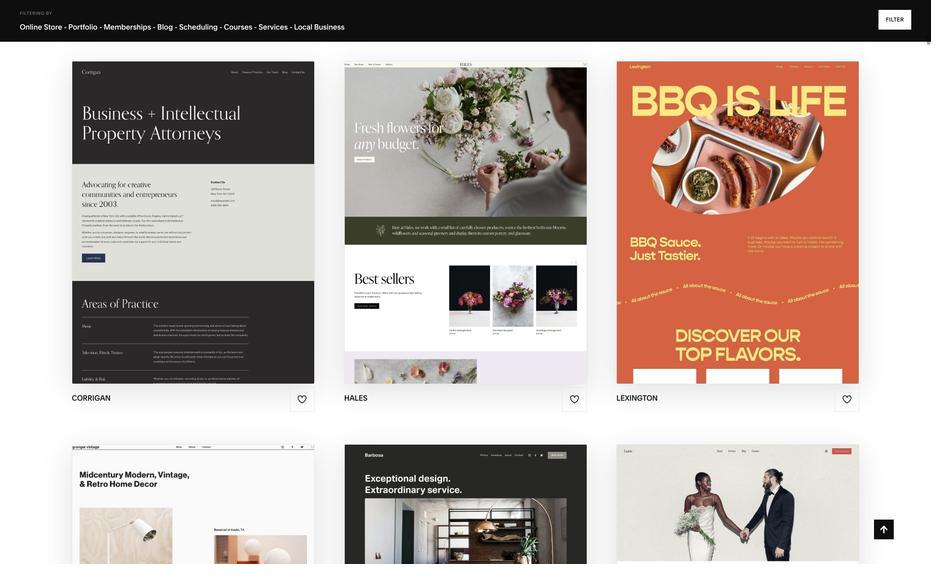 Task type: locate. For each thing, give the bounding box(es) containing it.
1 with from the left
[[167, 205, 189, 216]]

1 horizontal spatial with
[[449, 205, 472, 216]]

preview down start with corrigan
[[149, 223, 188, 233]]

with for corrigan
[[167, 205, 189, 216]]

preview down start with hales
[[431, 223, 470, 233]]

- left blog
[[153, 22, 156, 31]]

2 vertical spatial lexington
[[617, 394, 658, 403]]

- right the portfolio
[[99, 22, 102, 31]]

-
[[64, 22, 67, 31], [99, 22, 102, 31], [153, 22, 156, 31], [175, 22, 178, 31], [220, 22, 222, 31], [254, 22, 257, 31], [290, 22, 293, 31]]

0 vertical spatial lexington
[[735, 205, 786, 216]]

corrigan inside button
[[192, 205, 240, 216]]

blog
[[157, 22, 173, 31]]

- right 'courses'
[[254, 22, 257, 31]]

- left local
[[290, 22, 293, 31]]

0 vertical spatial hales
[[474, 205, 503, 216]]

2 start from the left
[[420, 205, 447, 216]]

0 horizontal spatial start
[[137, 205, 165, 216]]

add corrigan to your favorites list image
[[297, 395, 307, 405]]

3 preview from the left
[[692, 223, 731, 233]]

hales image
[[345, 62, 587, 384]]

with up the preview corrigan
[[167, 205, 189, 216]]

start
[[137, 205, 165, 216], [420, 205, 447, 216], [681, 205, 708, 216]]

1 - from the left
[[64, 22, 67, 31]]

back to top image
[[880, 525, 890, 535]]

2 with from the left
[[449, 205, 472, 216]]

1 horizontal spatial preview
[[431, 223, 470, 233]]

0 horizontal spatial with
[[167, 205, 189, 216]]

store
[[44, 22, 62, 31]]

3 start from the left
[[681, 205, 708, 216]]

1 preview from the left
[[149, 223, 188, 233]]

preview
[[149, 223, 188, 233], [431, 223, 470, 233], [692, 223, 731, 233]]

corrigan
[[192, 205, 240, 216], [190, 223, 238, 233], [72, 394, 111, 403]]

- right store at the left top of page
[[64, 22, 67, 31]]

start with lexington
[[681, 205, 786, 216]]

with up preview lexington
[[710, 205, 733, 216]]

6 - from the left
[[254, 22, 257, 31]]

2 horizontal spatial start
[[681, 205, 708, 216]]

laurie image
[[617, 445, 859, 565]]

start with lexington button
[[681, 198, 796, 223]]

1 start from the left
[[137, 205, 165, 216]]

with
[[167, 205, 189, 216], [449, 205, 472, 216], [710, 205, 733, 216]]

lexington
[[735, 205, 786, 216], [734, 223, 785, 233], [617, 394, 658, 403]]

4 - from the left
[[175, 22, 178, 31]]

start inside button
[[137, 205, 165, 216]]

portfolio
[[68, 22, 98, 31]]

2 horizontal spatial with
[[710, 205, 733, 216]]

2 preview from the left
[[431, 223, 470, 233]]

preview for preview hales
[[431, 223, 470, 233]]

5 - from the left
[[220, 22, 222, 31]]

2 horizontal spatial preview
[[692, 223, 731, 233]]

online
[[20, 22, 42, 31]]

services
[[259, 22, 288, 31]]

1 vertical spatial lexington
[[734, 223, 785, 233]]

- right blog
[[175, 22, 178, 31]]

start for preview corrigan
[[137, 205, 165, 216]]

add hales to your favorites list image
[[570, 395, 580, 405]]

start for preview hales
[[420, 205, 447, 216]]

preview down start with lexington
[[692, 223, 731, 233]]

memberships
[[104, 22, 151, 31]]

with inside button
[[167, 205, 189, 216]]

1 vertical spatial corrigan
[[190, 223, 238, 233]]

3 with from the left
[[710, 205, 733, 216]]

by
[[46, 11, 52, 16]]

- left 'courses'
[[220, 22, 222, 31]]

3 - from the left
[[153, 22, 156, 31]]

start with corrigan button
[[137, 198, 249, 223]]

0 horizontal spatial preview
[[149, 223, 188, 233]]

1 horizontal spatial start
[[420, 205, 447, 216]]

0 vertical spatial corrigan
[[192, 205, 240, 216]]

preview corrigan link
[[149, 216, 238, 241]]

1 vertical spatial hales
[[472, 223, 501, 233]]

granger image
[[72, 445, 314, 565]]

hales inside button
[[474, 205, 503, 216]]

with up preview hales
[[449, 205, 472, 216]]

hales
[[474, 205, 503, 216], [472, 223, 501, 233], [344, 394, 368, 403]]



Task type: vqa. For each thing, say whether or not it's contained in the screenshot.
top to the bottom
no



Task type: describe. For each thing, give the bounding box(es) containing it.
with for hales
[[449, 205, 472, 216]]

preview hales
[[431, 223, 501, 233]]

start for preview lexington
[[681, 205, 708, 216]]

scheduling
[[179, 22, 218, 31]]

filter
[[886, 16, 905, 23]]

lexington inside button
[[735, 205, 786, 216]]

2 vertical spatial corrigan
[[72, 394, 111, 403]]

filter button
[[879, 10, 912, 30]]

preview for preview lexington
[[692, 223, 731, 233]]

filtering by
[[20, 11, 52, 16]]

online store - portfolio - memberships - blog - scheduling - courses - services - local business
[[20, 22, 345, 31]]

filtering
[[20, 11, 45, 16]]

7 - from the left
[[290, 22, 293, 31]]

start with hales button
[[420, 198, 512, 223]]

preview hales link
[[431, 216, 501, 241]]

start with corrigan
[[137, 205, 240, 216]]

barbosa image
[[345, 445, 587, 565]]

business
[[314, 22, 345, 31]]

preview lexington link
[[692, 216, 785, 241]]

courses
[[224, 22, 253, 31]]

lexington image
[[617, 62, 859, 384]]

preview corrigan
[[149, 223, 238, 233]]

add lexington to your favorites list image
[[843, 395, 853, 405]]

2 - from the left
[[99, 22, 102, 31]]

2 vertical spatial hales
[[344, 394, 368, 403]]

start with hales
[[420, 205, 503, 216]]

with for lexington
[[710, 205, 733, 216]]

preview lexington
[[692, 223, 785, 233]]

corrigan image
[[72, 62, 314, 384]]

preview for preview corrigan
[[149, 223, 188, 233]]

local
[[294, 22, 313, 31]]



